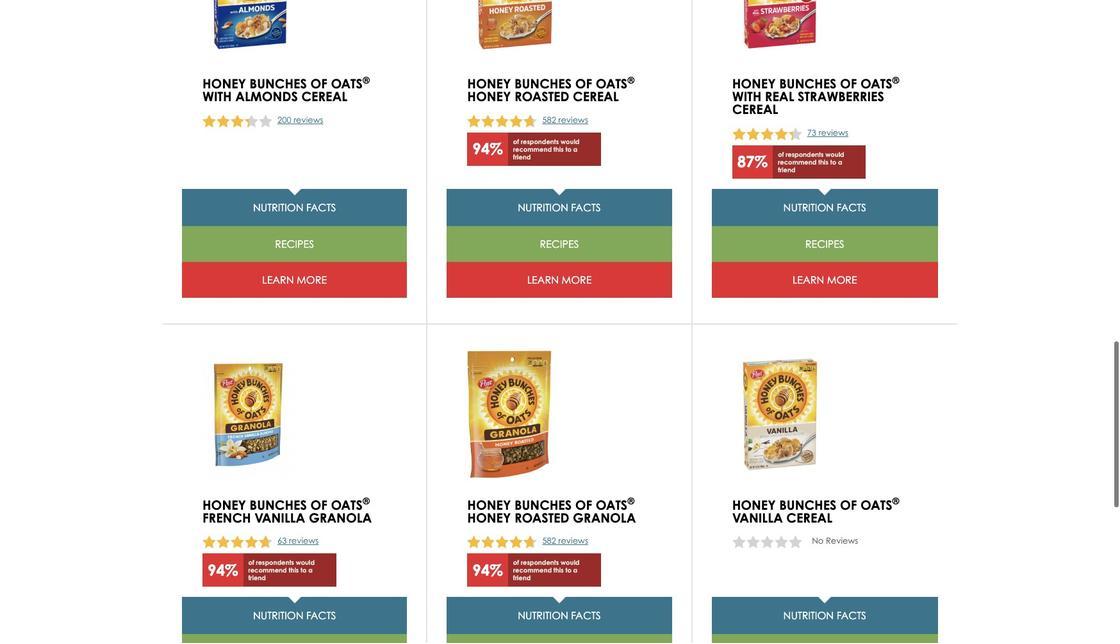 Task type: locate. For each thing, give the bounding box(es) containing it.
of respondents would recommend this to a friend for honey roasted cereal
[[513, 138, 580, 161]]

3 learn more link from the left
[[712, 262, 939, 298]]

respondents for honey roasted granola
[[521, 559, 559, 567]]

nutrition facts for with real strawberries cereal
[[784, 201, 867, 214]]

582
[[543, 115, 556, 125], [543, 536, 556, 546]]

0 horizontal spatial with
[[203, 89, 232, 105]]

reviews right 73 in the right of the page
[[819, 127, 849, 138]]

of inside honey bunches of oats ® vanilla cereal
[[841, 497, 857, 513]]

to down honey bunches of oats ® honey roasted granola
[[566, 567, 572, 574]]

bunches for honey roasted cereal
[[515, 76, 572, 92]]

of respondents would recommend this to a friend
[[513, 138, 580, 161], [778, 150, 845, 174], [248, 559, 315, 582], [513, 559, 580, 582]]

2 horizontal spatial learn more
[[793, 274, 858, 286]]

cereal
[[302, 89, 347, 105], [573, 89, 619, 105], [733, 101, 778, 117], [787, 510, 833, 526]]

3 learn more from the left
[[793, 274, 858, 286]]

0 vertical spatial 582
[[543, 115, 556, 125]]

nutrition facts
[[253, 201, 336, 214], [518, 201, 601, 214], [784, 201, 867, 214], [253, 610, 336, 623], [518, 610, 601, 623], [784, 610, 867, 623]]

would down honey bunches of oats ® honey roasted cereal
[[561, 138, 580, 145]]

real
[[765, 89, 795, 105]]

® inside honey bunches of oats ® with almonds cereal
[[363, 74, 370, 86]]

of respondents would recommend this to a friend down 73 in the right of the page
[[778, 150, 845, 174]]

3 recipes from the left
[[806, 238, 845, 250]]

0 horizontal spatial recipes
[[275, 238, 314, 250]]

granola for french vanilla granola
[[309, 510, 372, 526]]

582 reviews for granola
[[543, 536, 589, 546]]

to
[[566, 145, 572, 153], [831, 158, 837, 166], [301, 567, 307, 574], [566, 567, 572, 574]]

this for with real strawberries cereal
[[819, 158, 829, 166]]

to for french vanilla granola
[[301, 567, 307, 574]]

582 reviews link down honey bunches of oats ® honey roasted granola
[[543, 535, 589, 548]]

nutrition facts for french vanilla granola
[[253, 610, 336, 623]]

with for with real strawberries cereal
[[733, 89, 762, 105]]

1 582 reviews from the top
[[543, 115, 589, 125]]

vanilla
[[255, 510, 305, 526], [733, 510, 783, 526]]

2 learn from the left
[[527, 274, 559, 286]]

1 582 from the top
[[543, 115, 556, 125]]

3 learn from the left
[[793, 274, 825, 286]]

1 horizontal spatial recipes
[[540, 238, 579, 250]]

reviews right no
[[826, 536, 859, 546]]

2 horizontal spatial learn more link
[[712, 262, 939, 298]]

1 with from the left
[[203, 89, 232, 105]]

2 582 reviews from the top
[[543, 536, 589, 546]]

with inside honey bunches of oats ® with real strawberries cereal
[[733, 89, 762, 105]]

oats for with almonds cereal
[[331, 76, 363, 92]]

94%
[[473, 139, 503, 158], [208, 561, 238, 580], [473, 561, 503, 580]]

recommend down 73 in the right of the page
[[778, 158, 817, 166]]

73
[[808, 127, 817, 138]]

oats
[[331, 76, 363, 92], [596, 76, 628, 92], [861, 76, 893, 92], [331, 497, 363, 513], [596, 497, 628, 513], [861, 497, 893, 513]]

with up rated 3.2 out of 5 stars image
[[203, 89, 232, 105]]

recipes link for 87%
[[712, 226, 939, 262]]

honey bunches of oats with almonds image
[[203, 0, 298, 57]]

1 more from the left
[[297, 274, 327, 286]]

nutrition facts button for french vanilla granola
[[182, 598, 407, 635]]

would
[[561, 138, 580, 145], [826, 150, 845, 158], [296, 559, 315, 567], [561, 559, 580, 567]]

1 vertical spatial 582 reviews link
[[543, 535, 589, 548]]

to down 73 reviews link at right top
[[831, 158, 837, 166]]

2 horizontal spatial recipes link
[[712, 226, 939, 262]]

honey bunches of oats ® french vanilla granola
[[203, 496, 372, 526]]

honey
[[203, 76, 246, 92], [468, 76, 511, 92], [733, 76, 776, 92], [468, 89, 511, 105], [203, 497, 246, 513], [468, 497, 511, 513], [733, 497, 776, 513], [468, 510, 511, 526]]

granola inside honey bunches of oats ® french vanilla granola
[[309, 510, 372, 526]]

2 582 reviews link from the top
[[543, 535, 589, 548]]

recommend down honey bunches of oats ® honey roasted granola
[[513, 567, 552, 574]]

roasted inside honey bunches of oats ® honey roasted cereal
[[515, 89, 570, 105]]

this down honey bunches of oats ® honey roasted cereal
[[554, 145, 564, 153]]

strawberries
[[798, 89, 885, 105]]

oats inside honey bunches of oats ® french vanilla granola
[[331, 497, 363, 513]]

0 horizontal spatial granola
[[309, 510, 372, 526]]

2 with from the left
[[733, 89, 762, 105]]

® for honey roasted cereal
[[628, 74, 635, 86]]

almonds
[[235, 89, 298, 105]]

582 reviews down honey bunches of oats ® honey roasted granola
[[543, 536, 589, 546]]

73 reviews link
[[808, 127, 849, 139]]

nutrition facts button for with real strawberries cereal
[[712, 189, 939, 226]]

582 down honey bunches of oats ® honey roasted cereal
[[543, 115, 556, 125]]

respondents down honey bunches of oats ® honey roasted cereal
[[521, 138, 559, 145]]

bunches inside honey bunches of oats ® french vanilla granola
[[250, 497, 307, 513]]

to down 63 reviews link
[[301, 567, 307, 574]]

73 reviews
[[808, 127, 849, 138]]

respondents for french vanilla granola
[[256, 559, 294, 567]]

582 reviews link
[[543, 114, 589, 126], [543, 535, 589, 548]]

1 horizontal spatial more
[[562, 274, 592, 286]]

facts for french vanilla granola
[[306, 610, 336, 623]]

2 vanilla from the left
[[733, 510, 783, 526]]

a for french vanilla granola
[[309, 567, 313, 574]]

honey inside honey bunches of oats ® french vanilla granola
[[203, 497, 246, 513]]

oats for honey roasted granola
[[596, 497, 628, 513]]

1 granola from the left
[[309, 510, 372, 526]]

® inside honey bunches of oats ® vanilla cereal
[[893, 496, 900, 508]]

nutrition for honey roasted granola
[[518, 610, 569, 623]]

2 horizontal spatial more
[[828, 274, 858, 286]]

rated 4.7 out of 5 stars image
[[468, 113, 538, 127], [203, 534, 273, 549], [468, 534, 538, 549]]

® for vanilla cereal
[[893, 496, 900, 508]]

1 vertical spatial roasted
[[515, 510, 570, 526]]

of inside honey bunches of oats ® with real strawberries cereal
[[841, 76, 857, 92]]

honey bunches of oats ® honey roasted cereal
[[468, 74, 635, 105]]

honey for french vanilla granola
[[203, 497, 246, 513]]

® inside honey bunches of oats ® honey roasted granola
[[628, 496, 635, 508]]

facts for with almonds cereal
[[306, 201, 336, 214]]

reviews down honey bunches of oats ® honey roasted cereal
[[559, 115, 589, 125]]

® inside honey bunches of oats ® french vanilla granola
[[363, 496, 370, 508]]

a
[[574, 145, 578, 153], [839, 158, 843, 166], [309, 567, 313, 574], [574, 567, 578, 574]]

1 horizontal spatial learn more link
[[447, 262, 672, 298]]

reviews inside button
[[826, 536, 859, 546]]

of inside honey bunches of oats ® honey roasted granola
[[576, 497, 592, 513]]

1 horizontal spatial granola
[[573, 510, 636, 526]]

rated 4.7 out of 5 stars image down french
[[203, 534, 273, 549]]

respondents down 63
[[256, 559, 294, 567]]

582 reviews
[[543, 115, 589, 125], [543, 536, 589, 546]]

1 horizontal spatial learn more
[[527, 274, 592, 286]]

63 reviews link
[[278, 535, 319, 548]]

1 learn from the left
[[262, 274, 294, 286]]

facts for with real strawberries cereal
[[837, 201, 867, 214]]

recommend for french vanilla granola
[[248, 567, 287, 574]]

582 reviews link for granola
[[543, 535, 589, 548]]

2 recipes from the left
[[540, 238, 579, 250]]

facts
[[306, 201, 336, 214], [571, 201, 601, 214], [837, 201, 867, 214], [306, 610, 336, 623], [571, 610, 601, 623], [837, 610, 867, 623]]

200 reviews
[[278, 115, 324, 125]]

rated 4.7 out of 5 stars image for honey roasted granola
[[468, 534, 538, 549]]

0 horizontal spatial vanilla
[[255, 510, 305, 526]]

0 horizontal spatial learn more link
[[182, 262, 407, 298]]

bunches inside honey bunches of oats ® vanilla cereal
[[780, 497, 837, 513]]

respondents down 73 in the right of the page
[[786, 150, 824, 158]]

nutrition for with real strawberries cereal
[[784, 201, 834, 214]]

this down honey bunches of oats ® honey roasted granola
[[554, 567, 564, 574]]

would down honey bunches of oats ® honey roasted granola
[[561, 559, 580, 567]]

this for honey roasted cereal
[[554, 145, 564, 153]]

0 vertical spatial 582 reviews
[[543, 115, 589, 125]]

bunches inside honey bunches of oats ® with real strawberries cereal
[[780, 76, 837, 92]]

no
[[812, 536, 824, 546]]

to for honey roasted cereal
[[566, 145, 572, 153]]

a for honey roasted cereal
[[574, 145, 578, 153]]

cereal inside honey bunches of oats ® with real strawberries cereal
[[733, 101, 778, 117]]

recommend down honey bunches of oats ® honey roasted cereal
[[513, 145, 552, 153]]

oats inside honey bunches of oats ® with real strawberries cereal
[[861, 76, 893, 92]]

nutrition for french vanilla granola
[[253, 610, 304, 623]]

rated 4.7 out of 5 stars image down honey bunches of oats ® honey roasted cereal
[[468, 113, 538, 127]]

vanilla inside honey bunches of oats ® vanilla cereal
[[733, 510, 783, 526]]

rated 4.7 out of 5 stars image down honey bunches of oats ® honey roasted granola
[[468, 534, 538, 549]]

of inside honey bunches of oats ® french vanilla granola
[[311, 497, 327, 513]]

friend
[[513, 153, 531, 161], [778, 166, 796, 174], [248, 574, 266, 582], [513, 574, 531, 582]]

1 horizontal spatial with
[[733, 89, 762, 105]]

honey for honey roasted cereal
[[468, 76, 511, 92]]

with inside honey bunches of oats ® with almonds cereal
[[203, 89, 232, 105]]

2 horizontal spatial learn
[[793, 274, 825, 286]]

vanilla up rated 0.0 out of 5 stars image at the right bottom of page
[[733, 510, 783, 526]]

reviews for with real strawberries cereal
[[819, 127, 849, 138]]

bunches inside honey bunches of oats ® with almonds cereal
[[250, 76, 307, 92]]

granola inside honey bunches of oats ® honey roasted granola
[[573, 510, 636, 526]]

honey inside honey bunches of oats ® vanilla cereal
[[733, 497, 776, 513]]

of respondents would recommend this to a friend for with real strawberries cereal
[[778, 150, 845, 174]]

2 582 from the top
[[543, 536, 556, 546]]

this down 63 reviews link
[[289, 567, 299, 574]]

reviews
[[294, 115, 324, 125], [559, 115, 589, 125], [819, 127, 849, 138], [289, 536, 319, 546], [559, 536, 589, 546], [826, 536, 859, 546]]

1 horizontal spatial vanilla
[[733, 510, 783, 526]]

oats inside honey bunches of oats ® with almonds cereal
[[331, 76, 363, 92]]

recommend for with real strawberries cereal
[[778, 158, 817, 166]]

of
[[311, 76, 327, 92], [576, 76, 592, 92], [841, 76, 857, 92], [513, 138, 519, 145], [778, 150, 784, 158], [311, 497, 327, 513], [576, 497, 592, 513], [841, 497, 857, 513], [248, 559, 254, 567], [513, 559, 519, 567]]

honey bunches of oats ® honey roasted granola
[[468, 496, 636, 526]]

oats for french vanilla granola
[[331, 497, 363, 513]]

cereal inside honey bunches of oats ® with almonds cereal
[[302, 89, 347, 105]]

respondents
[[521, 138, 559, 145], [786, 150, 824, 158], [256, 559, 294, 567], [521, 559, 559, 567]]

honey inside honey bunches of oats ® with real strawberries cereal
[[733, 76, 776, 92]]

learn more
[[262, 274, 327, 286], [527, 274, 592, 286], [793, 274, 858, 286]]

reviews right 63
[[289, 536, 319, 546]]

learn more link
[[182, 262, 407, 298], [447, 262, 672, 298], [712, 262, 939, 298]]

1 recipes link from the left
[[182, 226, 407, 262]]

of respondents would recommend this to a friend down 63
[[248, 559, 315, 582]]

would down 63 reviews link
[[296, 559, 315, 567]]

of respondents would recommend this to a friend down honey bunches of oats ® honey roasted cereal
[[513, 138, 580, 161]]

® for with real strawberries cereal
[[893, 74, 900, 86]]

recipes link
[[182, 226, 407, 262], [447, 226, 672, 262], [712, 226, 939, 262]]

0 horizontal spatial more
[[297, 274, 327, 286]]

nutrition facts button for honey roasted cereal
[[447, 189, 672, 226]]

of inside honey bunches of oats ® with almonds cereal
[[311, 76, 327, 92]]

® for french vanilla granola
[[363, 496, 370, 508]]

would down 73 reviews link at right top
[[826, 150, 845, 158]]

roasted inside honey bunches of oats ® honey roasted granola
[[515, 510, 570, 526]]

2 learn more from the left
[[527, 274, 592, 286]]

2 more from the left
[[562, 274, 592, 286]]

3 more from the left
[[828, 274, 858, 286]]

vanilla inside honey bunches of oats ® french vanilla granola
[[255, 510, 305, 526]]

roasted
[[515, 89, 570, 105], [515, 510, 570, 526]]

2 granola from the left
[[573, 510, 636, 526]]

to for honey roasted granola
[[566, 567, 572, 574]]

2 horizontal spatial recipes
[[806, 238, 845, 250]]

more
[[297, 274, 327, 286], [562, 274, 592, 286], [828, 274, 858, 286]]

582 reviews link down honey bunches of oats ® honey roasted cereal
[[543, 114, 589, 126]]

reviews for honey roasted cereal
[[559, 115, 589, 125]]

1 vertical spatial 582 reviews
[[543, 536, 589, 546]]

reviews down honey bunches of oats ® honey roasted granola
[[559, 536, 589, 546]]

roasted for granola
[[515, 510, 570, 526]]

friend for french vanilla granola
[[248, 574, 266, 582]]

1 horizontal spatial learn
[[527, 274, 559, 286]]

® inside honey bunches of oats ® with real strawberries cereal
[[893, 74, 900, 86]]

with
[[203, 89, 232, 105], [733, 89, 762, 105]]

1 learn more link from the left
[[182, 262, 407, 298]]

1 vanilla from the left
[[255, 510, 305, 526]]

oats inside honey bunches of oats ® honey roasted cereal
[[596, 76, 628, 92]]

bunches inside honey bunches of oats ® honey roasted granola
[[515, 497, 572, 513]]

learn for 87%
[[793, 274, 825, 286]]

this
[[554, 145, 564, 153], [819, 158, 829, 166], [289, 567, 299, 574], [554, 567, 564, 574]]

recipes for 94%
[[540, 238, 579, 250]]

this for french vanilla granola
[[289, 567, 299, 574]]

nutrition facts button
[[182, 189, 407, 226], [447, 189, 672, 226], [712, 189, 939, 226], [182, 598, 407, 635], [447, 598, 672, 635], [712, 598, 939, 635]]

recommend
[[513, 145, 552, 153], [778, 158, 817, 166], [248, 567, 287, 574], [513, 567, 552, 574]]

this down 73 reviews link at right top
[[819, 158, 829, 166]]

would for french vanilla granola
[[296, 559, 315, 567]]

reviews right the 200
[[294, 115, 324, 125]]

honey bunches of oats ® with real strawberries cereal
[[733, 74, 900, 117]]

bunches inside honey bunches of oats ® honey roasted cereal
[[515, 76, 572, 92]]

94% for french vanilla granola
[[208, 561, 238, 580]]

granola
[[309, 510, 372, 526], [573, 510, 636, 526]]

friend for honey roasted granola
[[513, 574, 531, 582]]

2 roasted from the top
[[515, 510, 570, 526]]

0 vertical spatial roasted
[[515, 89, 570, 105]]

learn
[[262, 274, 294, 286], [527, 274, 559, 286], [793, 274, 825, 286]]

® inside honey bunches of oats ® honey roasted cereal
[[628, 74, 635, 86]]

bunches
[[250, 76, 307, 92], [515, 76, 572, 92], [780, 76, 837, 92], [250, 497, 307, 513], [515, 497, 572, 513], [780, 497, 837, 513]]

respondents down honey bunches of oats ® honey roasted granola
[[521, 559, 559, 567]]

bunches for french vanilla granola
[[250, 497, 307, 513]]

0 horizontal spatial recipes link
[[182, 226, 407, 262]]

to down honey bunches of oats ® honey roasted cereal
[[566, 145, 572, 153]]

recommend for honey roasted granola
[[513, 567, 552, 574]]

0 vertical spatial 582 reviews link
[[543, 114, 589, 126]]

200 reviews link
[[278, 114, 324, 126]]

3 recipes link from the left
[[712, 226, 939, 262]]

582 down honey bunches of oats ® honey roasted granola
[[543, 536, 556, 546]]

honey bunches of oats honey roasted image
[[468, 0, 563, 57]]

582 reviews down honey bunches of oats ® honey roasted cereal
[[543, 115, 589, 125]]

1 582 reviews link from the top
[[543, 114, 589, 126]]

1 learn more from the left
[[262, 274, 327, 286]]

2 learn more link from the left
[[447, 262, 672, 298]]

oats inside honey bunches of oats ® vanilla cereal
[[861, 497, 893, 513]]

1 roasted from the top
[[515, 89, 570, 105]]

granola for honey roasted granola
[[573, 510, 636, 526]]

582 reviews link for cereal
[[543, 114, 589, 126]]

reviews for honey roasted granola
[[559, 536, 589, 546]]

1 vertical spatial 582
[[543, 536, 556, 546]]

recommend down 63
[[248, 567, 287, 574]]

honey inside honey bunches of oats ® with almonds cereal
[[203, 76, 246, 92]]

1 horizontal spatial recipes link
[[447, 226, 672, 262]]

0 horizontal spatial learn more
[[262, 274, 327, 286]]

nutrition
[[253, 201, 304, 214], [518, 201, 569, 214], [784, 201, 834, 214], [253, 610, 304, 623], [518, 610, 569, 623], [784, 610, 834, 623]]

oats inside honey bunches of oats ® honey roasted granola
[[596, 497, 628, 513]]

with left real
[[733, 89, 762, 105]]

®
[[363, 74, 370, 86], [628, 74, 635, 86], [893, 74, 900, 86], [363, 496, 370, 508], [628, 496, 635, 508], [893, 496, 900, 508]]

recipes
[[275, 238, 314, 250], [540, 238, 579, 250], [806, 238, 845, 250]]

vanilla up 63
[[255, 510, 305, 526]]

of respondents would recommend this to a friend down honey bunches of oats ® honey roasted granola
[[513, 559, 580, 582]]

2 recipes link from the left
[[447, 226, 672, 262]]

0 horizontal spatial learn
[[262, 274, 294, 286]]



Task type: describe. For each thing, give the bounding box(es) containing it.
oats for with real strawberries cereal
[[861, 76, 893, 92]]

reviews inside button
[[294, 115, 324, 125]]

nutrition facts for honey roasted cereal
[[518, 201, 601, 214]]

with for with almonds cereal
[[203, 89, 232, 105]]

200 reviews button
[[203, 113, 324, 127]]

a for with real strawberries cereal
[[839, 158, 843, 166]]

94% for honey roasted granola
[[473, 561, 503, 580]]

would for honey roasted cereal
[[561, 138, 580, 145]]

nutrition facts button for vanilla cereal
[[712, 598, 939, 635]]

no reviews
[[812, 536, 859, 546]]

582 for cereal
[[543, 115, 556, 125]]

63 reviews
[[278, 536, 319, 546]]

reviews for french vanilla granola
[[289, 536, 319, 546]]

this for honey roasted granola
[[554, 567, 564, 574]]

more for 94%
[[562, 274, 592, 286]]

rated 0.0 out of 5 stars image
[[733, 534, 803, 549]]

honey bunches of oats with real strawberries image
[[733, 0, 828, 57]]

respondents for honey roasted cereal
[[521, 138, 559, 145]]

of respondents would recommend this to a friend for honey roasted granola
[[513, 559, 580, 582]]

nutrition for honey roasted cereal
[[518, 201, 569, 214]]

honey for with real strawberries cereal
[[733, 76, 776, 92]]

would for honey roasted granola
[[561, 559, 580, 567]]

bunches for vanilla cereal
[[780, 497, 837, 513]]

a for honey roasted granola
[[574, 567, 578, 574]]

facts for honey roasted granola
[[571, 610, 601, 623]]

nutrition facts for vanilla cereal
[[784, 610, 867, 623]]

more for 87%
[[828, 274, 858, 286]]

learn more link for 94%
[[447, 262, 672, 298]]

bunches for honey roasted granola
[[515, 497, 572, 513]]

bunches for with almonds cereal
[[250, 76, 307, 92]]

nutrition for vanilla cereal
[[784, 610, 834, 623]]

honey bunches of oats granola honey roasted bag image
[[468, 350, 552, 479]]

cereal inside honey bunches of oats ® honey roasted cereal
[[573, 89, 619, 105]]

of respondents would recommend this to a friend for french vanilla granola
[[248, 559, 315, 582]]

to for with real strawberries cereal
[[831, 158, 837, 166]]

1 recipes from the left
[[275, 238, 314, 250]]

facts for honey roasted cereal
[[571, 201, 601, 214]]

no reviews button
[[733, 534, 863, 549]]

nutrition facts for with almonds cereal
[[253, 201, 336, 214]]

would for with real strawberries cereal
[[826, 150, 845, 158]]

200
[[278, 115, 291, 125]]

recipes for 87%
[[806, 238, 845, 250]]

rated 3.2 out of 5 stars image
[[203, 113, 273, 127]]

rated 4.7 out of 5 stars image for french vanilla granola
[[203, 534, 273, 549]]

honey bunches of not granola french vanilla almond bag image
[[203, 350, 298, 479]]

® for honey roasted granola
[[628, 496, 635, 508]]

bunches for with real strawberries cereal
[[780, 76, 837, 92]]

honey for honey roasted granola
[[468, 497, 511, 513]]

recommend for honey roasted cereal
[[513, 145, 552, 153]]

® for with almonds cereal
[[363, 74, 370, 86]]

cereal inside honey bunches of oats ® vanilla cereal
[[787, 510, 833, 526]]

honey for with almonds cereal
[[203, 76, 246, 92]]

honey bunches of oats ® with almonds cereal
[[203, 74, 370, 105]]

582 reviews for cereal
[[543, 115, 589, 125]]

friend for with real strawberries cereal
[[778, 166, 796, 174]]

94% for honey roasted cereal
[[473, 139, 503, 158]]

respondents for with real strawberries cereal
[[786, 150, 824, 158]]

learn for 94%
[[527, 274, 559, 286]]

oats for honey roasted cereal
[[596, 76, 628, 92]]

63
[[278, 536, 287, 546]]

87%
[[738, 152, 768, 171]]

582 for granola
[[543, 536, 556, 546]]

honey bunches of oats vanilla image
[[733, 350, 828, 479]]

rated 4.3 out of 5 stars image
[[733, 126, 803, 140]]

of inside honey bunches of oats ® honey roasted cereal
[[576, 76, 592, 92]]

learn more for 94%
[[527, 274, 592, 286]]

nutrition facts for honey roasted granola
[[518, 610, 601, 623]]

rated 4.7 out of 5 stars image for honey roasted cereal
[[468, 113, 538, 127]]

roasted for cereal
[[515, 89, 570, 105]]

nutrition for with almonds cereal
[[253, 201, 304, 214]]

oats for vanilla cereal
[[861, 497, 893, 513]]

facts for vanilla cereal
[[837, 610, 867, 623]]

recipes link for 94%
[[447, 226, 672, 262]]

learn more for 87%
[[793, 274, 858, 286]]

nutrition facts button for honey roasted granola
[[447, 598, 672, 635]]

honey bunches of oats ® vanilla cereal
[[733, 496, 900, 526]]

friend for honey roasted cereal
[[513, 153, 531, 161]]

french
[[203, 510, 251, 526]]

honey for vanilla cereal
[[733, 497, 776, 513]]

nutrition facts button for with almonds cereal
[[182, 189, 407, 226]]



Task type: vqa. For each thing, say whether or not it's contained in the screenshot.
News
no



